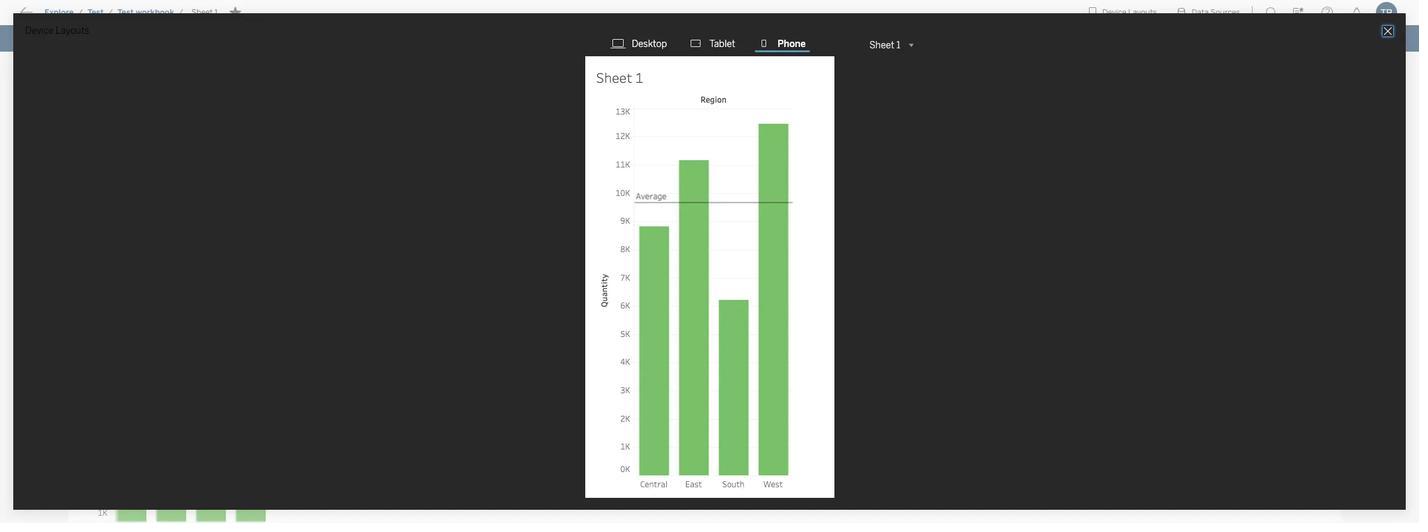 Task type: describe. For each thing, give the bounding box(es) containing it.
1 inside popup button
[[897, 39, 901, 51]]

tab list containing desktop
[[602, 37, 818, 53]]

device layouts
[[25, 25, 89, 36]]

device
[[25, 25, 53, 36]]

skip to content link
[[32, 7, 135, 25]]

layouts
[[56, 25, 89, 36]]

desktop
[[632, 38, 667, 49]]

sheet inside popup button
[[870, 39, 895, 51]]

0 horizontal spatial sheet
[[191, 8, 213, 17]]

desktop button
[[610, 37, 671, 50]]

skip
[[34, 10, 57, 22]]

workbook
[[136, 8, 174, 17]]

test link
[[87, 7, 104, 18]]

explore
[[44, 8, 74, 17]]

0 vertical spatial 1
[[215, 8, 218, 17]]



Task type: locate. For each thing, give the bounding box(es) containing it.
1 vertical spatial sheet 1
[[870, 39, 901, 51]]

phone button
[[756, 37, 810, 52]]

/ right test link in the top left of the page
[[108, 8, 113, 17]]

0 horizontal spatial 1
[[215, 8, 218, 17]]

explore link
[[44, 7, 74, 18]]

sheet
[[191, 8, 213, 17], [870, 39, 895, 51]]

tab list
[[602, 37, 818, 53]]

explore / test / test workbook /
[[44, 8, 183, 17]]

test
[[88, 8, 104, 17], [118, 8, 134, 17]]

/
[[78, 8, 83, 17], [108, 8, 113, 17], [179, 8, 183, 17]]

sheet 1 inside popup button
[[870, 39, 901, 51]]

/ left sheet 1 element
[[179, 8, 183, 17]]

2 horizontal spatial /
[[179, 8, 183, 17]]

1 vertical spatial sheet
[[870, 39, 895, 51]]

3 / from the left
[[179, 8, 183, 17]]

sheet 1 element
[[187, 8, 222, 17]]

1 horizontal spatial /
[[108, 8, 113, 17]]

test workbook link
[[117, 7, 175, 18]]

phone
[[778, 38, 806, 49]]

0 horizontal spatial /
[[78, 8, 83, 17]]

sheet 1
[[191, 8, 218, 17], [870, 39, 901, 51]]

0 vertical spatial sheet 1
[[191, 8, 218, 17]]

1 horizontal spatial sheet
[[870, 39, 895, 51]]

to
[[60, 10, 70, 22]]

content
[[73, 10, 114, 22]]

0 horizontal spatial test
[[88, 8, 104, 17]]

sheet 1 button
[[865, 37, 918, 53]]

0 vertical spatial sheet
[[191, 8, 213, 17]]

1
[[215, 8, 218, 17], [897, 39, 901, 51]]

tablet
[[710, 38, 736, 49]]

1 vertical spatial 1
[[897, 39, 901, 51]]

/ left test link in the top left of the page
[[78, 8, 83, 17]]

skip to content
[[34, 10, 114, 22]]

1 horizontal spatial 1
[[897, 39, 901, 51]]

1 horizontal spatial sheet 1
[[870, 39, 901, 51]]

1 test from the left
[[88, 8, 104, 17]]

1 horizontal spatial test
[[118, 8, 134, 17]]

1 / from the left
[[78, 8, 83, 17]]

2 test from the left
[[118, 8, 134, 17]]

tablet button
[[687, 37, 740, 50]]

0 horizontal spatial sheet 1
[[191, 8, 218, 17]]

2 / from the left
[[108, 8, 113, 17]]



Task type: vqa. For each thing, say whether or not it's contained in the screenshot.
Users link
no



